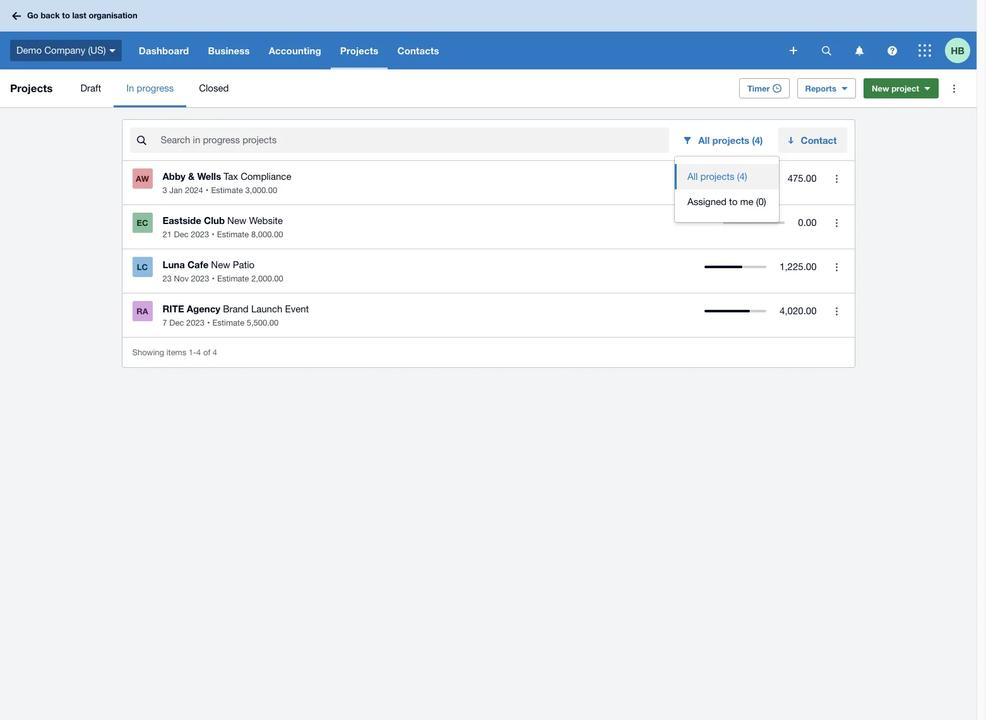 Task type: vqa. For each thing, say whether or not it's contained in the screenshot.


Task type: locate. For each thing, give the bounding box(es) containing it.
items
[[167, 348, 186, 357]]

more options image right 1,225.00
[[825, 255, 850, 280]]

• inside abby & wells tax compliance 3 jan 2024 • estimate 3,000.00
[[206, 186, 209, 195]]

3
[[163, 186, 167, 195]]

4
[[196, 348, 201, 357], [213, 348, 217, 357]]

new right cafe
[[211, 260, 230, 270]]

new left 'project' at the right
[[872, 83, 890, 93]]

dec
[[174, 230, 189, 239], [169, 318, 184, 328]]

business button
[[199, 32, 259, 69]]

2,000.00
[[252, 274, 283, 284]]

2023 inside eastside club new website 21 dec 2023 • estimate 8,000.00
[[191, 230, 209, 239]]

4,020.00
[[780, 306, 817, 316]]

0 horizontal spatial (4)
[[737, 171, 748, 182]]

estimate down the club
[[217, 230, 249, 239]]

projects
[[713, 135, 750, 146], [701, 171, 735, 182]]

brand
[[223, 304, 249, 315]]

0 horizontal spatial to
[[62, 10, 70, 20]]

0 vertical spatial to
[[62, 10, 70, 20]]

to
[[62, 10, 70, 20], [730, 196, 738, 207]]

luna
[[163, 259, 185, 270]]

all projects (4)
[[699, 135, 763, 146], [688, 171, 748, 182]]

dec right 21
[[174, 230, 189, 239]]

projects for all projects (4) button
[[701, 171, 735, 182]]

timer button
[[740, 78, 790, 99]]

• down agency
[[207, 318, 210, 328]]

1 vertical spatial 2023
[[191, 274, 209, 284]]

to left last
[[62, 10, 70, 20]]

accounting
[[269, 45, 321, 56]]

all up all projects (4) button
[[699, 135, 710, 146]]

all projects (4) up assigned to me (0) on the top of the page
[[688, 171, 748, 182]]

1 vertical spatial dec
[[169, 318, 184, 328]]

all projects (4) inside popup button
[[699, 135, 763, 146]]

2023 for club
[[191, 230, 209, 239]]

all inside all projects (4) popup button
[[699, 135, 710, 146]]

3,000.00
[[245, 186, 277, 195]]

1 vertical spatial projects
[[10, 81, 53, 95]]

(4) up all projects (4) button
[[752, 135, 763, 146]]

cafe
[[188, 259, 209, 270]]

2 vertical spatial new
[[211, 260, 230, 270]]

estimate
[[211, 186, 243, 195], [217, 230, 249, 239], [217, 274, 249, 284], [213, 318, 245, 328]]

0 vertical spatial (4)
[[752, 135, 763, 146]]

hb button
[[946, 32, 977, 69]]

navigation
[[129, 32, 781, 69]]

1 vertical spatial (4)
[[737, 171, 748, 182]]

• right 2024 at the top left of the page
[[206, 186, 209, 195]]

new for luna cafe
[[211, 260, 230, 270]]

new inside eastside club new website 21 dec 2023 • estimate 8,000.00
[[227, 215, 247, 226]]

banner
[[0, 0, 977, 69]]

contact
[[801, 135, 837, 146]]

all projects (4) button
[[675, 164, 779, 189]]

more options image
[[942, 76, 967, 101], [825, 166, 850, 191], [825, 210, 850, 236], [825, 255, 850, 280]]

1 horizontal spatial (4)
[[752, 135, 763, 146]]

estimate inside abby & wells tax compliance 3 jan 2024 • estimate 3,000.00
[[211, 186, 243, 195]]

(4) for all projects (4) popup button
[[752, 135, 763, 146]]

projects up all projects (4) button
[[713, 135, 750, 146]]

4 left of
[[196, 348, 201, 357]]

all up assigned
[[688, 171, 698, 182]]

5,500.00
[[247, 318, 279, 328]]

2 vertical spatial 2023
[[186, 318, 205, 328]]

2023 inside luna cafe new patio 23 nov 2023 • estimate 2,000.00
[[191, 274, 209, 284]]

23
[[163, 274, 172, 284]]

(4) up me
[[737, 171, 748, 182]]

draft link
[[68, 69, 114, 107]]

0 vertical spatial new
[[872, 83, 890, 93]]

estimate down tax
[[211, 186, 243, 195]]

group
[[675, 157, 779, 222]]

4 right of
[[213, 348, 217, 357]]

project
[[892, 83, 920, 93]]

0 vertical spatial dec
[[174, 230, 189, 239]]

1,225.00
[[780, 261, 817, 272]]

• up agency
[[212, 274, 215, 284]]

contact button
[[778, 128, 847, 153]]

1 horizontal spatial to
[[730, 196, 738, 207]]

list box
[[675, 157, 779, 222]]

new inside luna cafe new patio 23 nov 2023 • estimate 2,000.00
[[211, 260, 230, 270]]

0 vertical spatial all
[[699, 135, 710, 146]]

assigned to me (0) button
[[675, 189, 779, 215]]

0 vertical spatial 2023
[[191, 230, 209, 239]]

svg image up new project
[[888, 46, 897, 55]]

abby
[[163, 171, 186, 182]]

to inside button
[[730, 196, 738, 207]]

2024
[[185, 186, 203, 195]]

projects left contacts
[[340, 45, 379, 56]]

closed
[[199, 83, 229, 93]]

svg image
[[12, 12, 21, 20], [919, 44, 932, 57], [822, 46, 832, 55], [856, 46, 864, 55], [109, 49, 115, 52]]

patio
[[233, 260, 255, 270]]

contacts button
[[388, 32, 449, 69]]

0 horizontal spatial 4
[[196, 348, 201, 357]]

• down the club
[[212, 230, 215, 239]]

2023 inside rite agency brand launch event 7 dec 2023 • estimate 5,500.00
[[186, 318, 205, 328]]

more options image right 475.00
[[825, 166, 850, 191]]

2023 down cafe
[[191, 274, 209, 284]]

banner containing hb
[[0, 0, 977, 69]]

new
[[872, 83, 890, 93], [227, 215, 247, 226], [211, 260, 230, 270]]

(4) inside button
[[737, 171, 748, 182]]

back
[[41, 10, 60, 20]]

more options image right 0.00
[[825, 210, 850, 236]]

new right the club
[[227, 215, 247, 226]]

1-
[[189, 348, 197, 357]]

club
[[204, 215, 225, 226]]

2023 down the club
[[191, 230, 209, 239]]

2023
[[191, 230, 209, 239], [191, 274, 209, 284], [186, 318, 205, 328]]

all projects (4) inside button
[[688, 171, 748, 182]]

estimate inside rite agency brand launch event 7 dec 2023 • estimate 5,500.00
[[213, 318, 245, 328]]

(0)
[[756, 196, 767, 207]]

ec
[[137, 218, 148, 228]]

0 horizontal spatial all
[[688, 171, 698, 182]]

0 vertical spatial all projects (4)
[[699, 135, 763, 146]]

projects up assigned to me (0) on the top of the page
[[701, 171, 735, 182]]

• inside rite agency brand launch event 7 dec 2023 • estimate 5,500.00
[[207, 318, 210, 328]]

website
[[249, 215, 283, 226]]

demo
[[16, 45, 42, 55]]

dec right 7
[[169, 318, 184, 328]]

in
[[126, 83, 134, 93]]

company
[[44, 45, 85, 55]]

group containing all projects (4)
[[675, 157, 779, 222]]

projects down demo
[[10, 81, 53, 95]]

all inside all projects (4) button
[[688, 171, 698, 182]]

(4)
[[752, 135, 763, 146], [737, 171, 748, 182]]

dashboard
[[139, 45, 189, 56]]

draft
[[80, 83, 101, 93]]

svg image up reports popup button
[[790, 47, 798, 54]]

1 horizontal spatial all
[[699, 135, 710, 146]]

svg image
[[888, 46, 897, 55], [790, 47, 798, 54]]

1 horizontal spatial 4
[[213, 348, 217, 357]]

all
[[699, 135, 710, 146], [688, 171, 698, 182]]

1 vertical spatial new
[[227, 215, 247, 226]]

projects inside button
[[701, 171, 735, 182]]

go back to last organisation
[[27, 10, 137, 20]]

all projects (4) for all projects (4) popup button
[[699, 135, 763, 146]]

projects inside popup button
[[713, 135, 750, 146]]

(4) inside popup button
[[752, 135, 763, 146]]

event
[[285, 304, 309, 315]]

estimate down patio at the left top
[[217, 274, 249, 284]]

estimate down the brand
[[213, 318, 245, 328]]

•
[[206, 186, 209, 195], [212, 230, 215, 239], [212, 274, 215, 284], [207, 318, 210, 328]]

closed link
[[186, 69, 242, 107]]

1 vertical spatial all projects (4)
[[688, 171, 748, 182]]

dashboard link
[[129, 32, 199, 69]]

2 4 from the left
[[213, 348, 217, 357]]

2023 down agency
[[186, 318, 205, 328]]

21
[[163, 230, 172, 239]]

all for all projects (4) button
[[688, 171, 698, 182]]

dec inside eastside club new website 21 dec 2023 • estimate 8,000.00
[[174, 230, 189, 239]]

1 4 from the left
[[196, 348, 201, 357]]

0 vertical spatial projects
[[713, 135, 750, 146]]

1 horizontal spatial projects
[[340, 45, 379, 56]]

list box containing all projects (4)
[[675, 157, 779, 222]]

1 vertical spatial projects
[[701, 171, 735, 182]]

0 vertical spatial projects
[[340, 45, 379, 56]]

(us)
[[88, 45, 106, 55]]

8,000.00
[[251, 230, 283, 239]]

in progress
[[126, 83, 174, 93]]

1 vertical spatial to
[[730, 196, 738, 207]]

more options image down hb
[[942, 76, 967, 101]]

1 vertical spatial all
[[688, 171, 698, 182]]

projects
[[340, 45, 379, 56], [10, 81, 53, 95]]

all projects (4) up all projects (4) button
[[699, 135, 763, 146]]

dec inside rite agency brand launch event 7 dec 2023 • estimate 5,500.00
[[169, 318, 184, 328]]

to left me
[[730, 196, 738, 207]]



Task type: describe. For each thing, give the bounding box(es) containing it.
assigned
[[688, 196, 727, 207]]

more options image for eastside club
[[825, 210, 850, 236]]

jan
[[169, 186, 183, 195]]

eastside
[[163, 215, 201, 226]]

2023 for cafe
[[191, 274, 209, 284]]

showing items 1-4 of 4
[[132, 348, 217, 357]]

last
[[72, 10, 86, 20]]

projects button
[[331, 32, 388, 69]]

progress
[[137, 83, 174, 93]]

contacts
[[398, 45, 439, 56]]

rite
[[163, 303, 184, 315]]

more options image for abby & wells
[[825, 166, 850, 191]]

nov
[[174, 274, 189, 284]]

in progress link
[[114, 69, 186, 107]]

reports
[[806, 83, 837, 93]]

&
[[188, 171, 195, 182]]

• inside luna cafe new patio 23 nov 2023 • estimate 2,000.00
[[212, 274, 215, 284]]

navigation containing dashboard
[[129, 32, 781, 69]]

475.00
[[788, 173, 817, 184]]

0.00
[[799, 217, 817, 228]]

demo company (us) button
[[0, 32, 129, 69]]

abby & wells tax compliance 3 jan 2024 • estimate 3,000.00
[[163, 171, 291, 195]]

svg image inside demo company (us) popup button
[[109, 49, 115, 52]]

organisation
[[89, 10, 137, 20]]

me
[[741, 196, 754, 207]]

hb
[[951, 45, 965, 56]]

estimate inside eastside club new website 21 dec 2023 • estimate 8,000.00
[[217, 230, 249, 239]]

new project button
[[864, 78, 939, 99]]

reports button
[[797, 78, 856, 99]]

(4) for all projects (4) button
[[737, 171, 748, 182]]

estimate inside luna cafe new patio 23 nov 2023 • estimate 2,000.00
[[217, 274, 249, 284]]

accounting button
[[259, 32, 331, 69]]

launch
[[251, 304, 283, 315]]

tax
[[224, 171, 238, 182]]

more options image
[[825, 299, 850, 324]]

showing
[[132, 348, 164, 357]]

1 horizontal spatial svg image
[[888, 46, 897, 55]]

new project
[[872, 83, 920, 93]]

business
[[208, 45, 250, 56]]

aw
[[136, 174, 149, 184]]

eastside club new website 21 dec 2023 • estimate 8,000.00
[[163, 215, 283, 239]]

0 horizontal spatial svg image
[[790, 47, 798, 54]]

ra
[[137, 306, 148, 316]]

new for eastside club
[[227, 215, 247, 226]]

compliance
[[241, 171, 291, 182]]

7
[[163, 318, 167, 328]]

projects inside popup button
[[340, 45, 379, 56]]

all projects (4) for all projects (4) button
[[688, 171, 748, 182]]

wells
[[197, 171, 221, 182]]

go
[[27, 10, 38, 20]]

luna cafe new patio 23 nov 2023 • estimate 2,000.00
[[163, 259, 283, 284]]

demo company (us)
[[16, 45, 106, 55]]

timer
[[748, 83, 770, 93]]

• inside eastside club new website 21 dec 2023 • estimate 8,000.00
[[212, 230, 215, 239]]

more options image for luna cafe
[[825, 255, 850, 280]]

new inside 'popup button'
[[872, 83, 890, 93]]

rite agency brand launch event 7 dec 2023 • estimate 5,500.00
[[163, 303, 309, 328]]

projects for all projects (4) popup button
[[713, 135, 750, 146]]

agency
[[187, 303, 221, 315]]

Search in progress projects search field
[[159, 128, 670, 152]]

svg image inside go back to last organisation link
[[12, 12, 21, 20]]

lc
[[137, 262, 148, 272]]

of
[[203, 348, 210, 357]]

all for all projects (4) popup button
[[699, 135, 710, 146]]

assigned to me (0)
[[688, 196, 767, 207]]

go back to last organisation link
[[8, 5, 145, 27]]

all projects (4) button
[[675, 128, 773, 153]]

0 horizontal spatial projects
[[10, 81, 53, 95]]



